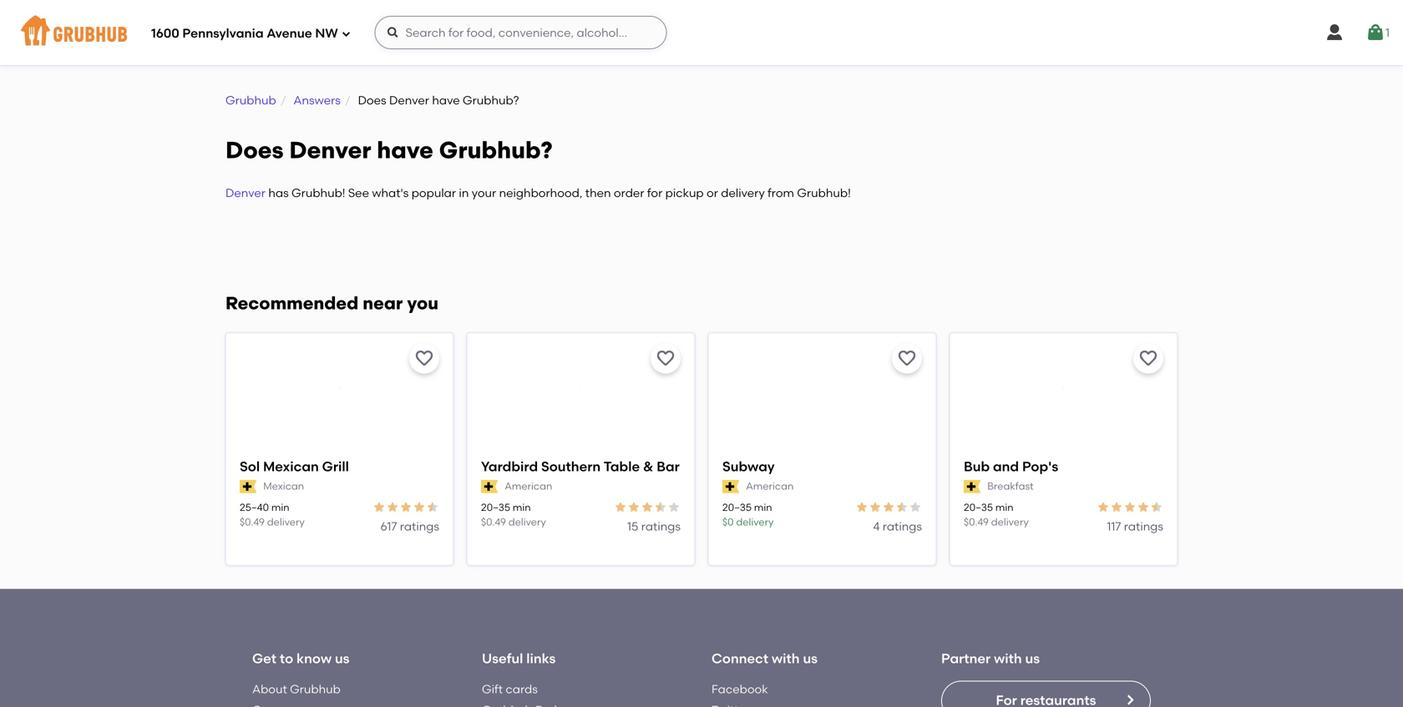 Task type: describe. For each thing, give the bounding box(es) containing it.
3 ratings from the left
[[883, 519, 922, 534]]

svg image inside 1 button
[[1365, 23, 1386, 43]]

sol mexican grill
[[240, 459, 349, 475]]

american for subway
[[746, 480, 794, 492]]

recommended
[[225, 293, 358, 314]]

1 horizontal spatial svg image
[[1325, 23, 1345, 43]]

15 ratings
[[627, 519, 681, 534]]

0 horizontal spatial denver
[[225, 186, 266, 200]]

ratings for pop's
[[1124, 519, 1163, 534]]

subway link
[[722, 457, 922, 476]]

and
[[993, 459, 1019, 475]]

save this restaurant image for and
[[1138, 349, 1158, 369]]

4
[[873, 519, 880, 534]]

grubhub link
[[225, 93, 276, 107]]

get
[[252, 651, 276, 667]]

0 vertical spatial have
[[432, 93, 460, 107]]

facebook link
[[712, 682, 768, 696]]

ratings for table
[[641, 519, 681, 534]]

1
[[1386, 25, 1390, 40]]

$0.49 for yardbird
[[481, 516, 506, 528]]

ratings for grill
[[400, 519, 439, 534]]

save this restaurant image for mexican
[[414, 349, 434, 369]]

yardbird
[[481, 459, 538, 475]]

min for yardbird southern table & bar
[[513, 502, 531, 514]]

1 horizontal spatial denver
[[289, 136, 371, 164]]

subscription pass image for yardbird southern table & bar
[[481, 480, 498, 493]]

20–35 min $0.49 delivery for bub
[[964, 502, 1029, 528]]

2 save this restaurant image from the left
[[897, 349, 917, 369]]

bub
[[964, 459, 990, 475]]

sol mexican grill link
[[240, 457, 439, 476]]

gift cards
[[482, 682, 538, 696]]

for
[[647, 186, 663, 200]]

3 save this restaurant button from the left
[[892, 344, 922, 374]]

yardbird southern table & bar logo image
[[468, 334, 694, 446]]

right image
[[1123, 693, 1137, 707]]

1 horizontal spatial does
[[358, 93, 386, 107]]

save this restaurant button for table
[[651, 344, 681, 374]]

1 button
[[1365, 18, 1390, 48]]

near
[[363, 293, 403, 314]]

denver has grubhub! see what's popular in your neighborhood, then order for pickup or delivery from grubhub!
[[225, 186, 851, 200]]

delivery for subway
[[736, 516, 774, 528]]

0 vertical spatial grubhub?
[[463, 93, 519, 107]]

sol mexican grill logo image
[[226, 334, 453, 446]]

1600
[[151, 26, 179, 41]]

svg image
[[341, 29, 351, 39]]

save this restaurant button for grill
[[409, 344, 439, 374]]

4 ratings
[[873, 519, 922, 534]]

avenue
[[267, 26, 312, 41]]

answers
[[293, 93, 341, 107]]

answers link
[[293, 93, 341, 107]]

20–35 for bub and pop's
[[964, 502, 993, 514]]

table
[[604, 459, 640, 475]]

about grubhub link
[[252, 682, 341, 696]]

min for subway
[[754, 502, 772, 514]]

cards
[[506, 682, 538, 696]]

delivery for bub and pop's
[[991, 516, 1029, 528]]

what's
[[372, 186, 409, 200]]

you
[[407, 293, 438, 314]]

0 horizontal spatial svg image
[[386, 26, 400, 39]]

has
[[268, 186, 289, 200]]

facebook
[[712, 682, 768, 696]]

20–35 min $0 delivery
[[722, 502, 774, 528]]

connect with us
[[712, 651, 818, 667]]

partner
[[941, 651, 991, 667]]

subscription pass image
[[240, 480, 257, 493]]

then
[[585, 186, 611, 200]]

subscription pass image for bub and pop's
[[964, 480, 981, 493]]

useful
[[482, 651, 523, 667]]

delivery for yardbird southern table & bar
[[508, 516, 546, 528]]

0 horizontal spatial does
[[225, 136, 284, 164]]

us for partner with us
[[1025, 651, 1040, 667]]

links
[[526, 651, 556, 667]]

pickup
[[665, 186, 704, 200]]

yardbird southern table & bar
[[481, 459, 680, 475]]

bub and pop's logo image
[[950, 334, 1177, 446]]



Task type: locate. For each thing, give the bounding box(es) containing it.
2 grubhub! from the left
[[797, 186, 851, 200]]

american down the subway
[[746, 480, 794, 492]]

$0.49 for sol
[[240, 516, 265, 528]]

recommended near you
[[225, 293, 438, 314]]

delivery right or
[[721, 186, 765, 200]]

$0.49 down 25–40
[[240, 516, 265, 528]]

ratings right 15
[[641, 519, 681, 534]]

1 grubhub! from the left
[[292, 186, 345, 200]]

save this restaurant button
[[409, 344, 439, 374], [651, 344, 681, 374], [892, 344, 922, 374], [1133, 344, 1163, 374]]

delivery for sol mexican grill
[[267, 516, 305, 528]]

2 american from the left
[[746, 480, 794, 492]]

2 ratings from the left
[[641, 519, 681, 534]]

2 20–35 min $0.49 delivery from the left
[[964, 502, 1029, 528]]

1 vertical spatial have
[[377, 136, 433, 164]]

delivery down yardbird
[[508, 516, 546, 528]]

neighborhood,
[[499, 186, 582, 200]]

3 $0.49 from the left
[[964, 516, 989, 528]]

min inside 20–35 min $0 delivery
[[754, 502, 772, 514]]

0 vertical spatial does denver have grubhub?
[[358, 93, 519, 107]]

in
[[459, 186, 469, 200]]

american down yardbird
[[505, 480, 552, 492]]

save this restaurant image
[[656, 349, 676, 369]]

20–35 min $0.49 delivery for yardbird
[[481, 502, 546, 528]]

min for bub and pop's
[[995, 502, 1014, 514]]

pennsylvania
[[182, 26, 264, 41]]

2 horizontal spatial subscription pass image
[[964, 480, 981, 493]]

yardbird southern table & bar link
[[481, 457, 681, 476]]

20–35 min $0.49 delivery down yardbird
[[481, 502, 546, 528]]

does right answers link
[[358, 93, 386, 107]]

popular
[[411, 186, 456, 200]]

0 horizontal spatial subscription pass image
[[481, 480, 498, 493]]

3 subscription pass image from the left
[[964, 480, 981, 493]]

$0.49 for bub
[[964, 516, 989, 528]]

min down the subway
[[754, 502, 772, 514]]

min inside 25–40 min $0.49 delivery
[[271, 502, 289, 514]]

with
[[772, 651, 800, 667], [994, 651, 1022, 667]]

2 horizontal spatial $0.49
[[964, 516, 989, 528]]

1 with from the left
[[772, 651, 800, 667]]

2 horizontal spatial svg image
[[1365, 23, 1386, 43]]

gift
[[482, 682, 503, 696]]

1 save this restaurant button from the left
[[409, 344, 439, 374]]

0 horizontal spatial us
[[335, 651, 350, 667]]

order
[[614, 186, 644, 200]]

with for partner
[[994, 651, 1022, 667]]

3 20–35 from the left
[[964, 502, 993, 514]]

us right 'partner'
[[1025, 651, 1040, 667]]

bub and pop's
[[964, 459, 1058, 475]]

does denver have grubhub?
[[358, 93, 519, 107], [225, 136, 553, 164]]

1 horizontal spatial with
[[994, 651, 1022, 667]]

25–40
[[240, 502, 269, 514]]

grubhub? down search for food, convenience, alcohol... search field
[[463, 93, 519, 107]]

$0.49
[[240, 516, 265, 528], [481, 516, 506, 528], [964, 516, 989, 528]]

grubhub! right has
[[292, 186, 345, 200]]

southern
[[541, 459, 601, 475]]

0 vertical spatial mexican
[[263, 459, 319, 475]]

1 vertical spatial grubhub
[[290, 682, 341, 696]]

pop's
[[1022, 459, 1058, 475]]

1 min from the left
[[271, 502, 289, 514]]

&
[[643, 459, 653, 475]]

2 subscription pass image from the left
[[722, 480, 739, 493]]

ratings
[[400, 519, 439, 534], [641, 519, 681, 534], [883, 519, 922, 534], [1124, 519, 1163, 534]]

4 min from the left
[[995, 502, 1014, 514]]

mexican down sol mexican grill
[[263, 480, 304, 492]]

grubhub? up your
[[439, 136, 553, 164]]

1 horizontal spatial save this restaurant image
[[897, 349, 917, 369]]

617 ratings
[[380, 519, 439, 534]]

1 subscription pass image from the left
[[481, 480, 498, 493]]

15
[[627, 519, 638, 534]]

us for connect with us
[[803, 651, 818, 667]]

2 $0.49 from the left
[[481, 516, 506, 528]]

save this restaurant image
[[414, 349, 434, 369], [897, 349, 917, 369], [1138, 349, 1158, 369]]

117 ratings
[[1107, 519, 1163, 534]]

grubhub! right from
[[797, 186, 851, 200]]

delivery inside 20–35 min $0 delivery
[[736, 516, 774, 528]]

main navigation navigation
[[0, 0, 1403, 65]]

know
[[297, 651, 332, 667]]

subway  logo image
[[709, 334, 935, 446]]

2 horizontal spatial save this restaurant image
[[1138, 349, 1158, 369]]

Search for food, convenience, alcohol... search field
[[375, 16, 667, 49]]

1 vertical spatial does
[[225, 136, 284, 164]]

1 horizontal spatial $0.49
[[481, 516, 506, 528]]

subscription pass image down yardbird
[[481, 480, 498, 493]]

1 save this restaurant image from the left
[[414, 349, 434, 369]]

mexican
[[263, 459, 319, 475], [263, 480, 304, 492]]

to
[[280, 651, 293, 667]]

us right know
[[335, 651, 350, 667]]

0 horizontal spatial with
[[772, 651, 800, 667]]

min
[[271, 502, 289, 514], [513, 502, 531, 514], [754, 502, 772, 514], [995, 502, 1014, 514]]

3 us from the left
[[1025, 651, 1040, 667]]

3 min from the left
[[754, 502, 772, 514]]

american for yardbird southern table & bar
[[505, 480, 552, 492]]

0 horizontal spatial 20–35 min $0.49 delivery
[[481, 502, 546, 528]]

grubhub!
[[292, 186, 345, 200], [797, 186, 851, 200]]

see
[[348, 186, 369, 200]]

subscription pass image down the subway
[[722, 480, 739, 493]]

subscription pass image down bub
[[964, 480, 981, 493]]

1 ratings from the left
[[400, 519, 439, 534]]

2 horizontal spatial us
[[1025, 651, 1040, 667]]

nw
[[315, 26, 338, 41]]

breakfast
[[987, 480, 1034, 492]]

2 horizontal spatial denver
[[389, 93, 429, 107]]

1 horizontal spatial grubhub
[[290, 682, 341, 696]]

1 horizontal spatial 20–35
[[722, 502, 752, 514]]

grill
[[322, 459, 349, 475]]

117
[[1107, 519, 1121, 534]]

0 vertical spatial does
[[358, 93, 386, 107]]

denver link
[[225, 186, 266, 200]]

does up the denver link
[[225, 136, 284, 164]]

delivery
[[721, 186, 765, 200], [267, 516, 305, 528], [508, 516, 546, 528], [736, 516, 774, 528], [991, 516, 1029, 528]]

2 min from the left
[[513, 502, 531, 514]]

1 vertical spatial does denver have grubhub?
[[225, 136, 553, 164]]

bar
[[657, 459, 680, 475]]

1600 pennsylvania avenue nw
[[151, 26, 338, 41]]

min right 25–40
[[271, 502, 289, 514]]

bub and pop's link
[[964, 457, 1163, 476]]

delivery down 25–40
[[267, 516, 305, 528]]

1 american from the left
[[505, 480, 552, 492]]

delivery right "$0"
[[736, 516, 774, 528]]

delivery down breakfast
[[991, 516, 1029, 528]]

partner with us
[[941, 651, 1040, 667]]

your
[[472, 186, 496, 200]]

ratings right 4
[[883, 519, 922, 534]]

min down yardbird
[[513, 502, 531, 514]]

1 20–35 min $0.49 delivery from the left
[[481, 502, 546, 528]]

grubhub?
[[463, 93, 519, 107], [439, 136, 553, 164]]

3 save this restaurant image from the left
[[1138, 349, 1158, 369]]

with right 'partner'
[[994, 651, 1022, 667]]

about grubhub
[[252, 682, 341, 696]]

delivery inside 25–40 min $0.49 delivery
[[267, 516, 305, 528]]

1 horizontal spatial us
[[803, 651, 818, 667]]

from
[[768, 186, 794, 200]]

1 horizontal spatial grubhub!
[[797, 186, 851, 200]]

2 save this restaurant button from the left
[[651, 344, 681, 374]]

0 horizontal spatial $0.49
[[240, 516, 265, 528]]

with for connect
[[772, 651, 800, 667]]

american
[[505, 480, 552, 492], [746, 480, 794, 492]]

1 horizontal spatial american
[[746, 480, 794, 492]]

mexican right sol
[[263, 459, 319, 475]]

2 vertical spatial denver
[[225, 186, 266, 200]]

20–35 for yardbird southern table & bar
[[481, 502, 510, 514]]

gift cards link
[[482, 682, 538, 696]]

subscription pass image
[[481, 480, 498, 493], [722, 480, 739, 493], [964, 480, 981, 493]]

get to know us
[[252, 651, 350, 667]]

1 vertical spatial grubhub?
[[439, 136, 553, 164]]

subway
[[722, 459, 775, 475]]

617
[[380, 519, 397, 534]]

20–35 down yardbird
[[481, 502, 510, 514]]

2 us from the left
[[803, 651, 818, 667]]

sol
[[240, 459, 260, 475]]

about
[[252, 682, 287, 696]]

1 $0.49 from the left
[[240, 516, 265, 528]]

or
[[707, 186, 718, 200]]

20–35 min $0.49 delivery down breakfast
[[964, 502, 1029, 528]]

0 horizontal spatial save this restaurant image
[[414, 349, 434, 369]]

svg image
[[1325, 23, 1345, 43], [1365, 23, 1386, 43], [386, 26, 400, 39]]

$0
[[722, 516, 734, 528]]

20–35 for subway
[[722, 502, 752, 514]]

1 vertical spatial denver
[[289, 136, 371, 164]]

20–35
[[481, 502, 510, 514], [722, 502, 752, 514], [964, 502, 993, 514]]

us right 'connect' at the bottom right of the page
[[803, 651, 818, 667]]

$0.49 inside 25–40 min $0.49 delivery
[[240, 516, 265, 528]]

2 20–35 from the left
[[722, 502, 752, 514]]

0 horizontal spatial american
[[505, 480, 552, 492]]

save this restaurant button for pop's
[[1133, 344, 1163, 374]]

1 horizontal spatial subscription pass image
[[722, 480, 739, 493]]

min for sol mexican grill
[[271, 502, 289, 514]]

with right 'connect' at the bottom right of the page
[[772, 651, 800, 667]]

connect
[[712, 651, 768, 667]]

20–35 min $0.49 delivery
[[481, 502, 546, 528], [964, 502, 1029, 528]]

0 vertical spatial denver
[[389, 93, 429, 107]]

grubhub left answers link
[[225, 93, 276, 107]]

4 ratings from the left
[[1124, 519, 1163, 534]]

2 horizontal spatial 20–35
[[964, 502, 993, 514]]

1 horizontal spatial 20–35 min $0.49 delivery
[[964, 502, 1029, 528]]

ratings right the 117
[[1124, 519, 1163, 534]]

0 horizontal spatial grubhub
[[225, 93, 276, 107]]

1 vertical spatial mexican
[[263, 480, 304, 492]]

0 horizontal spatial 20–35
[[481, 502, 510, 514]]

1 20–35 from the left
[[481, 502, 510, 514]]

$0.49 down breakfast
[[964, 516, 989, 528]]

us
[[335, 651, 350, 667], [803, 651, 818, 667], [1025, 651, 1040, 667]]

$0.49 down yardbird
[[481, 516, 506, 528]]

25–40 min $0.49 delivery
[[240, 502, 305, 528]]

0 vertical spatial grubhub
[[225, 93, 276, 107]]

4 save this restaurant button from the left
[[1133, 344, 1163, 374]]

have
[[432, 93, 460, 107], [377, 136, 433, 164]]

20–35 up "$0"
[[722, 502, 752, 514]]

min down breakfast
[[995, 502, 1014, 514]]

20–35 inside 20–35 min $0 delivery
[[722, 502, 752, 514]]

useful links
[[482, 651, 556, 667]]

1 us from the left
[[335, 651, 350, 667]]

grubhub
[[225, 93, 276, 107], [290, 682, 341, 696]]

0 horizontal spatial grubhub!
[[292, 186, 345, 200]]

20–35 down breakfast
[[964, 502, 993, 514]]

grubhub down know
[[290, 682, 341, 696]]

denver
[[389, 93, 429, 107], [289, 136, 371, 164], [225, 186, 266, 200]]

star icon image
[[372, 501, 386, 514], [386, 501, 399, 514], [399, 501, 413, 514], [413, 501, 426, 514], [426, 501, 439, 514], [426, 501, 439, 514], [614, 501, 627, 514], [627, 501, 641, 514], [641, 501, 654, 514], [654, 501, 667, 514], [654, 501, 667, 514], [667, 501, 681, 514], [855, 501, 869, 514], [869, 501, 882, 514], [882, 501, 895, 514], [895, 501, 909, 514], [895, 501, 909, 514], [909, 501, 922, 514], [1097, 501, 1110, 514], [1110, 501, 1123, 514], [1123, 501, 1137, 514], [1137, 501, 1150, 514], [1150, 501, 1163, 514], [1150, 501, 1163, 514]]

ratings right 617
[[400, 519, 439, 534]]

subscription pass image for subway
[[722, 480, 739, 493]]

does
[[358, 93, 386, 107], [225, 136, 284, 164]]

2 with from the left
[[994, 651, 1022, 667]]



Task type: vqa. For each thing, say whether or not it's contained in the screenshot.
first With from left
yes



